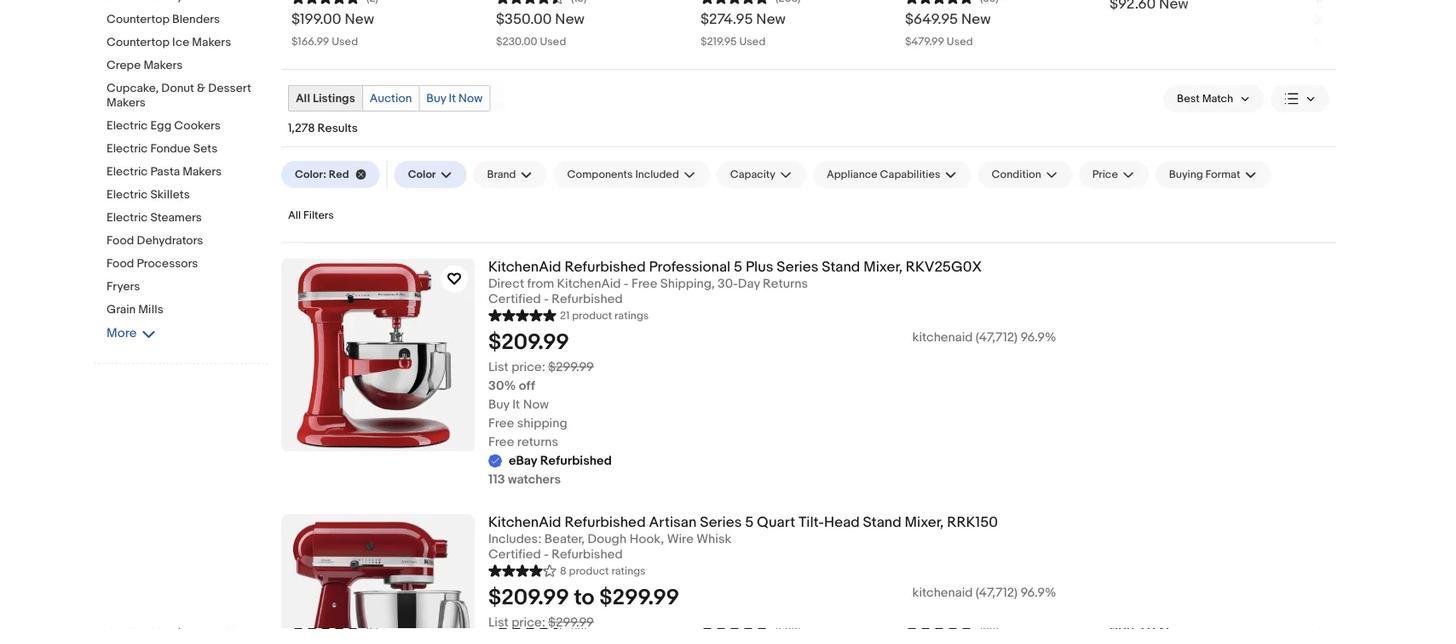 Task type: describe. For each thing, give the bounding box(es) containing it.
hook,
[[630, 532, 664, 548]]

cookers
[[174, 119, 221, 133]]

product for artisan
[[569, 566, 609, 579]]

certified inside kitchenaid refurbished professional 5 plus series stand mixer, rkv25g0x direct from kitchenaid - free shipping, 30-day returns certified - refurbished
[[488, 292, 541, 307]]

electric egg cookers link
[[107, 119, 268, 135]]

5 inside kitchenaid refurbished professional 5 plus series stand mixer, rkv25g0x direct from kitchenaid - free shipping, 30-day returns certified - refurbished
[[734, 258, 742, 276]]

direct
[[488, 276, 524, 292]]

components included
[[567, 168, 679, 181]]

color: red link
[[281, 161, 380, 188]]

dough
[[588, 532, 627, 548]]

countertop blenders link
[[107, 12, 268, 29]]

brand
[[487, 168, 516, 181]]

used for $350.00
[[540, 35, 566, 49]]

- up 21 product ratings
[[624, 276, 629, 292]]

5 electric from the top
[[107, 211, 148, 225]]

crepe
[[107, 58, 141, 73]]

$479.99
[[905, 35, 944, 49]]

1 (47,712) from the top
[[976, 330, 1018, 345]]

$299.99 inside the $209.99 list price: $299.99 30% off buy it now free shipping free returns ebay refurbished 113 watchers
[[548, 359, 594, 375]]

30-
[[718, 276, 738, 292]]

$649.95 new $479.99 used
[[905, 11, 991, 49]]

electric skillets link
[[107, 188, 268, 204]]

$274.95
[[701, 11, 753, 29]]

4 electric from the top
[[107, 188, 148, 202]]

electric pasta makers link
[[107, 165, 268, 181]]

grain
[[107, 303, 136, 317]]

series inside kitchenaid refurbished professional 5 plus series stand mixer, rkv25g0x direct from kitchenaid - free shipping, 30-day returns certified - refurbished
[[777, 258, 819, 276]]

3 electric from the top
[[107, 165, 148, 179]]

blenders
[[172, 12, 220, 27]]

capabilities
[[880, 168, 940, 181]]

all listings link
[[289, 86, 362, 111]]

kitchenaid refurbished artisan series 5 quart tilt-head stand mixer, rrk150 includes: beater, dough hook, wire whisk certified - refurbished
[[488, 514, 998, 563]]

condition button
[[978, 161, 1072, 188]]

$209.99 for list
[[488, 330, 569, 356]]

4.9 out of 5 stars image for $274.95
[[701, 0, 769, 6]]

new for $350.00 new
[[555, 11, 585, 29]]

buying
[[1169, 168, 1203, 181]]

rkv25g0x
[[906, 258, 982, 276]]

makers down sets
[[183, 165, 222, 179]]

fondue
[[150, 142, 191, 156]]

price
[[1092, 168, 1118, 181]]

watchers
[[508, 472, 561, 487]]

5.0 out of 5 stars. image
[[488, 307, 557, 323]]

wire
[[667, 532, 694, 548]]

kitchenaid up 21 product ratings
[[557, 276, 621, 292]]

shipping
[[517, 416, 567, 431]]

electric fondue sets link
[[107, 142, 268, 158]]

auction
[[370, 91, 412, 106]]

all for all filters
[[288, 209, 301, 222]]

1 countertop from the top
[[107, 12, 170, 27]]

whisk
[[697, 532, 732, 548]]

quart
[[757, 514, 795, 532]]

condition
[[992, 168, 1041, 181]]

1,278
[[288, 121, 315, 136]]

appliance capabilities
[[827, 168, 940, 181]]

free inside kitchenaid refurbished professional 5 plus series stand mixer, rkv25g0x direct from kitchenaid - free shipping, 30-day returns certified - refurbished
[[632, 276, 657, 292]]

mixer, inside kitchenaid refurbished professional 5 plus series stand mixer, rkv25g0x direct from kitchenaid - free shipping, 30-day returns certified - refurbished
[[864, 258, 903, 276]]

format
[[1206, 168, 1240, 181]]

now inside the $209.99 list price: $299.99 30% off buy it now free shipping free returns ebay refurbished 113 watchers
[[523, 397, 549, 412]]

kitchenaid for kitchenaid refurbished artisan series 5 quart tilt-head stand mixer, rrk150
[[488, 514, 561, 532]]

buy it now
[[426, 91, 483, 106]]

0 vertical spatial it
[[449, 91, 456, 106]]

kitchenaid refurbished professional 5 plus series stand mixer, rkv25g0x direct from kitchenaid - free shipping, 30-day returns certified - refurbished
[[488, 258, 982, 307]]

1 kitchenaid (47,712) 96.9% from the top
[[912, 330, 1056, 345]]

to
[[574, 586, 594, 612]]

components included button
[[554, 161, 710, 188]]

makers down blenders
[[192, 35, 231, 50]]

color:
[[295, 168, 326, 181]]

plus
[[746, 258, 773, 276]]

$209.99 list price: $299.99 30% off buy it now free shipping free returns ebay refurbished 113 watchers
[[488, 330, 612, 487]]

best
[[1177, 92, 1200, 105]]

match
[[1202, 92, 1233, 105]]

21 product ratings link
[[488, 307, 649, 323]]

$274.95 new $219.95 used
[[701, 11, 786, 49]]

2 countertop from the top
[[107, 35, 170, 50]]

shipping,
[[660, 276, 715, 292]]

beater,
[[544, 532, 585, 548]]

off
[[519, 378, 535, 394]]

head
[[824, 514, 860, 532]]

used for $274.95
[[739, 35, 766, 49]]

all filters button
[[281, 202, 341, 229]]

kitchenaid for kitchenaid refurbished professional 5 plus series stand mixer, rkv25g0x
[[488, 258, 561, 276]]

21
[[560, 310, 570, 323]]

ice
[[172, 35, 189, 50]]

countertop ice makers link
[[107, 35, 268, 52]]

used for $299.95
[[1351, 35, 1378, 49]]

appliance
[[827, 168, 878, 181]]

price button
[[1079, 161, 1149, 188]]

cupcake,
[[107, 81, 159, 96]]

returns
[[763, 276, 808, 292]]

2 (47,712) from the top
[[976, 586, 1018, 601]]

- up 5.0 out of 5 stars. 'image'
[[544, 292, 549, 307]]

professional
[[649, 258, 731, 276]]

8 product ratings
[[560, 566, 646, 579]]

mixer, inside kitchenaid refurbished artisan series 5 quart tilt-head stand mixer, rrk150 includes: beater, dough hook, wire whisk certified - refurbished
[[905, 514, 944, 532]]

ratings for artisan
[[611, 566, 646, 579]]

cupcake, donut & dessert makers link
[[107, 81, 268, 112]]

stand inside kitchenaid refurbished artisan series 5 quart tilt-head stand mixer, rrk150 includes: beater, dough hook, wire whisk certified - refurbished
[[863, 514, 901, 532]]

2 96.9% from the top
[[1021, 586, 1056, 601]]

best match
[[1177, 92, 1233, 105]]

electric steamers link
[[107, 211, 268, 227]]

crepe makers link
[[107, 58, 268, 75]]

buying format button
[[1156, 161, 1271, 188]]

dehydrators
[[137, 234, 203, 248]]

makers up donut
[[144, 58, 183, 73]]

countertop blenders countertop ice makers crepe makers cupcake, donut & dessert makers electric egg cookers electric fondue sets electric pasta makers electric skillets electric steamers food dehydrators food processors fryers grain mills
[[107, 12, 251, 317]]

- inside kitchenaid refurbished artisan series 5 quart tilt-head stand mixer, rrk150 includes: beater, dough hook, wire whisk certified - refurbished
[[544, 548, 549, 563]]

2 electric from the top
[[107, 142, 148, 156]]

$299.95
[[1314, 11, 1366, 29]]

8
[[560, 566, 566, 579]]

5 out of 5 stars image
[[291, 0, 360, 6]]

0 vertical spatial buy
[[426, 91, 446, 106]]

listings
[[313, 91, 355, 106]]

fryers
[[107, 280, 140, 294]]

sets
[[193, 142, 218, 156]]



Task type: vqa. For each thing, say whether or not it's contained in the screenshot.
Countertop Ice Makers link
yes



Task type: locate. For each thing, give the bounding box(es) containing it.
0 vertical spatial all
[[296, 91, 310, 106]]

5 used from the left
[[1351, 35, 1378, 49]]

capacity button
[[717, 161, 806, 188]]

$209.99
[[488, 330, 569, 356], [488, 586, 569, 612]]

$299.99 right price:
[[548, 359, 594, 375]]

mixer, left rrk150
[[905, 514, 944, 532]]

all for all listings
[[296, 91, 310, 106]]

1 horizontal spatial mixer,
[[905, 514, 944, 532]]

0 vertical spatial (47,712)
[[976, 330, 1018, 345]]

2 used from the left
[[540, 35, 566, 49]]

electric left the skillets
[[107, 188, 148, 202]]

1 vertical spatial 96.9%
[[1021, 586, 1056, 601]]

0 vertical spatial free
[[632, 276, 657, 292]]

used down "$299.95"
[[1351, 35, 1378, 49]]

1 vertical spatial series
[[700, 514, 742, 532]]

1 $209.99 from the top
[[488, 330, 569, 356]]

day
[[738, 276, 760, 292]]

0 vertical spatial stand
[[822, 258, 860, 276]]

artisan
[[649, 514, 697, 532]]

1 kitchenaid from the top
[[912, 330, 973, 345]]

it down off
[[512, 397, 520, 412]]

kitchenaid inside kitchenaid refurbished artisan series 5 quart tilt-head stand mixer, rrk150 includes: beater, dough hook, wire whisk certified - refurbished
[[488, 514, 561, 532]]

new inside $274.95 new $219.95 used
[[756, 11, 786, 29]]

mills
[[138, 303, 163, 317]]

kitchenaid (47,712) 96.9% down rkv25g0x
[[912, 330, 1056, 345]]

new right $274.95
[[756, 11, 786, 29]]

new right "$299.95"
[[1370, 11, 1399, 29]]

kitchenaid down rkv25g0x
[[912, 330, 973, 345]]

processors
[[137, 257, 198, 271]]

now right auction
[[459, 91, 483, 106]]

now up shipping
[[523, 397, 549, 412]]

0 horizontal spatial stand
[[822, 258, 860, 276]]

1 vertical spatial free
[[488, 416, 514, 431]]

1 96.9% from the top
[[1021, 330, 1056, 345]]

all inside "all filters" button
[[288, 209, 301, 222]]

0 vertical spatial ratings
[[615, 310, 649, 323]]

5 up 30-
[[734, 258, 742, 276]]

2 certified from the top
[[488, 548, 541, 563]]

countertop
[[107, 12, 170, 27], [107, 35, 170, 50]]

it inside the $209.99 list price: $299.99 30% off buy it now free shipping free returns ebay refurbished 113 watchers
[[512, 397, 520, 412]]

electric left pasta
[[107, 165, 148, 179]]

1 horizontal spatial now
[[523, 397, 549, 412]]

ratings right 21
[[615, 310, 649, 323]]

electric left fondue
[[107, 142, 148, 156]]

- up 4.5 out of 5 stars. image
[[544, 548, 549, 563]]

2 4.9 out of 5 stars image from the left
[[1314, 0, 1382, 6]]

1 horizontal spatial buy
[[488, 397, 510, 412]]

1 horizontal spatial 4.9 out of 5 stars image
[[1314, 0, 1382, 6]]

series
[[777, 258, 819, 276], [700, 514, 742, 532]]

1 horizontal spatial stand
[[863, 514, 901, 532]]

stand right plus
[[822, 258, 860, 276]]

new for $299.95 new
[[1370, 11, 1399, 29]]

certified up 5.0 out of 5 stars. 'image'
[[488, 292, 541, 307]]

kitchenaid refurbished professional 5 plus series stand mixer, rkv25g0x image
[[281, 259, 475, 452]]

free down 30%
[[488, 416, 514, 431]]

$219.95
[[701, 35, 737, 49]]

1 vertical spatial kitchenaid (47,712) 96.9%
[[912, 586, 1056, 601]]

1 vertical spatial kitchenaid
[[912, 586, 973, 601]]

kitchenaid refurbished artisan series 5 quart tilt-head stand mixer, rrk150 image
[[281, 515, 475, 630]]

stand right head
[[863, 514, 901, 532]]

new down 5 out of 5 stars image on the left of page
[[345, 11, 374, 29]]

1 vertical spatial certified
[[488, 548, 541, 563]]

tilt-
[[799, 514, 824, 532]]

0 vertical spatial $299.99
[[548, 359, 594, 375]]

$230.00
[[496, 35, 538, 49]]

refurbished inside the $209.99 list price: $299.99 30% off buy it now free shipping free returns ebay refurbished 113 watchers
[[540, 453, 612, 469]]

it right auction link
[[449, 91, 456, 106]]

used for $199.00
[[332, 35, 358, 49]]

free up ebay
[[488, 434, 514, 450]]

30%
[[488, 378, 516, 394]]

used inside $299.95 new $191.99 used
[[1351, 35, 1378, 49]]

0 vertical spatial 96.9%
[[1021, 330, 1056, 345]]

0 vertical spatial $209.99
[[488, 330, 569, 356]]

kitchenaid refurbished professional 5 plus series stand mixer, rkv25g0x link
[[488, 258, 1336, 276]]

0 horizontal spatial now
[[459, 91, 483, 106]]

1 vertical spatial all
[[288, 209, 301, 222]]

5 inside kitchenaid refurbished artisan series 5 quart tilt-head stand mixer, rrk150 includes: beater, dough hook, wire whisk certified - refurbished
[[745, 514, 754, 532]]

kitchenaid (47,712) 96.9% down rrk150
[[912, 586, 1056, 601]]

returns
[[517, 434, 558, 450]]

food processors link
[[107, 257, 268, 273]]

kitchenaid (47,712) 96.9%
[[912, 330, 1056, 345], [912, 586, 1056, 601]]

components
[[567, 168, 633, 181]]

buy
[[426, 91, 446, 106], [488, 397, 510, 412]]

$299.95 new $191.99 used
[[1314, 11, 1399, 49]]

2 kitchenaid (47,712) 96.9% from the top
[[912, 586, 1056, 601]]

buy right auction link
[[426, 91, 446, 106]]

1 used from the left
[[332, 35, 358, 49]]

certified up 4.5 out of 5 stars. image
[[488, 548, 541, 563]]

8 product ratings link
[[488, 563, 646, 579]]

all listings
[[296, 91, 355, 106]]

1 horizontal spatial 5
[[745, 514, 754, 532]]

new down 4.8 out of 5 stars image
[[961, 11, 991, 29]]

certified
[[488, 292, 541, 307], [488, 548, 541, 563]]

1 vertical spatial $299.99
[[599, 586, 679, 612]]

electric left egg
[[107, 119, 148, 133]]

1 vertical spatial product
[[569, 566, 609, 579]]

product right 8
[[569, 566, 609, 579]]

1 vertical spatial mixer,
[[905, 514, 944, 532]]

used right $479.99
[[947, 35, 973, 49]]

1 vertical spatial $209.99
[[488, 586, 569, 612]]

4.8 out of 5 stars image
[[905, 0, 973, 6]]

pasta
[[150, 165, 180, 179]]

buy inside the $209.99 list price: $299.99 30% off buy it now free shipping free returns ebay refurbished 113 watchers
[[488, 397, 510, 412]]

1 horizontal spatial series
[[777, 258, 819, 276]]

4.9 out of 5 stars image for $299.95
[[1314, 0, 1382, 6]]

kitchenaid
[[912, 330, 973, 345], [912, 586, 973, 601]]

21 product ratings
[[560, 310, 649, 323]]

0 horizontal spatial mixer,
[[864, 258, 903, 276]]

electric
[[107, 119, 148, 133], [107, 142, 148, 156], [107, 165, 148, 179], [107, 188, 148, 202], [107, 211, 148, 225]]

more button
[[107, 326, 156, 341]]

0 vertical spatial food
[[107, 234, 134, 248]]

0 horizontal spatial 4.9 out of 5 stars image
[[701, 0, 769, 6]]

0 horizontal spatial buy
[[426, 91, 446, 106]]

stand inside kitchenaid refurbished professional 5 plus series stand mixer, rkv25g0x direct from kitchenaid - free shipping, 30-day returns certified - refurbished
[[822, 258, 860, 276]]

new for $199.00 new
[[345, 11, 374, 29]]

used inside $274.95 new $219.95 used
[[739, 35, 766, 49]]

0 vertical spatial 5
[[734, 258, 742, 276]]

$209.99 inside the $209.99 list price: $299.99 30% off buy it now free shipping free returns ebay refurbished 113 watchers
[[488, 330, 569, 356]]

$191.99
[[1314, 35, 1349, 49]]

2 vertical spatial free
[[488, 434, 514, 450]]

1 vertical spatial buy
[[488, 397, 510, 412]]

3 used from the left
[[739, 35, 766, 49]]

buy down 30%
[[488, 397, 510, 412]]

series up whisk
[[700, 514, 742, 532]]

1 new from the left
[[345, 11, 374, 29]]

new down 4.5 out of 5 stars image
[[555, 11, 585, 29]]

price:
[[512, 359, 545, 375]]

$350.00 new $230.00 used
[[496, 11, 585, 49]]

new
[[345, 11, 374, 29], [555, 11, 585, 29], [756, 11, 786, 29], [961, 11, 991, 29], [1370, 11, 1399, 29]]

0 vertical spatial certified
[[488, 292, 541, 307]]

used for $649.95
[[947, 35, 973, 49]]

1 vertical spatial 5
[[745, 514, 754, 532]]

3 new from the left
[[756, 11, 786, 29]]

4.5 out of 5 stars. image
[[488, 563, 557, 579]]

brand button
[[473, 161, 547, 188]]

5 left quart
[[745, 514, 754, 532]]

new inside $299.95 new $191.99 used
[[1370, 11, 1399, 29]]

makers down crepe
[[107, 96, 146, 110]]

new for $649.95 new
[[961, 11, 991, 29]]

4 new from the left
[[961, 11, 991, 29]]

more
[[107, 326, 137, 341]]

new inside $649.95 new $479.99 used
[[961, 11, 991, 29]]

1 vertical spatial ratings
[[611, 566, 646, 579]]

used right $219.95
[[739, 35, 766, 49]]

1 vertical spatial food
[[107, 257, 134, 271]]

series inside kitchenaid refurbished artisan series 5 quart tilt-head stand mixer, rrk150 includes: beater, dough hook, wire whisk certified - refurbished
[[700, 514, 742, 532]]

-
[[624, 276, 629, 292], [544, 292, 549, 307], [544, 548, 549, 563]]

1 vertical spatial (47,712)
[[976, 586, 1018, 601]]

0 vertical spatial now
[[459, 91, 483, 106]]

used inside "$350.00 new $230.00 used"
[[540, 35, 566, 49]]

refurbished
[[565, 258, 646, 276], [552, 292, 623, 307], [540, 453, 612, 469], [565, 514, 646, 532], [552, 548, 623, 563]]

0 vertical spatial kitchenaid
[[912, 330, 973, 345]]

includes:
[[488, 532, 542, 548]]

new inside $199.00 new $166.99 used
[[345, 11, 374, 29]]

appliance capabilities button
[[813, 161, 971, 188]]

kitchenaid up includes:
[[488, 514, 561, 532]]

capacity
[[730, 168, 775, 181]]

product for professional
[[572, 310, 612, 323]]

kitchenaid up from
[[488, 258, 561, 276]]

food dehydrators link
[[107, 234, 268, 250]]

donut
[[161, 81, 194, 96]]

113
[[488, 472, 505, 487]]

1 electric from the top
[[107, 119, 148, 133]]

color
[[408, 168, 436, 181]]

0 horizontal spatial $299.99
[[548, 359, 594, 375]]

1,278 results
[[288, 121, 358, 136]]

all
[[296, 91, 310, 106], [288, 209, 301, 222]]

2 $209.99 from the top
[[488, 586, 569, 612]]

0 horizontal spatial series
[[700, 514, 742, 532]]

grain mills link
[[107, 303, 268, 319]]

0 horizontal spatial 5
[[734, 258, 742, 276]]

$209.99 down 4.5 out of 5 stars. image
[[488, 586, 569, 612]]

1 vertical spatial countertop
[[107, 35, 170, 50]]

used right $166.99
[[332, 35, 358, 49]]

ratings
[[615, 310, 649, 323], [611, 566, 646, 579]]

$199.00
[[291, 11, 341, 29]]

$350.00
[[496, 11, 552, 29]]

used inside $649.95 new $479.99 used
[[947, 35, 973, 49]]

all up 1,278
[[296, 91, 310, 106]]

ebay
[[509, 453, 537, 469]]

product right 21
[[572, 310, 612, 323]]

all inside all listings link
[[296, 91, 310, 106]]

1 horizontal spatial $299.99
[[599, 586, 679, 612]]

used inside $199.00 new $166.99 used
[[332, 35, 358, 49]]

color: red
[[295, 168, 349, 181]]

fryers link
[[107, 280, 268, 296]]

0 vertical spatial mixer,
[[864, 258, 903, 276]]

kitchenaid down rrk150
[[912, 586, 973, 601]]

&
[[197, 81, 206, 96]]

1 certified from the top
[[488, 292, 541, 307]]

$299.99
[[548, 359, 594, 375], [599, 586, 679, 612]]

series up returns
[[777, 258, 819, 276]]

$209.99 up price:
[[488, 330, 569, 356]]

1 vertical spatial now
[[523, 397, 549, 412]]

1 horizontal spatial it
[[512, 397, 520, 412]]

2 food from the top
[[107, 257, 134, 271]]

$299.99 down 8 product ratings
[[599, 586, 679, 612]]

2 new from the left
[[555, 11, 585, 29]]

1 4.9 out of 5 stars image from the left
[[701, 0, 769, 6]]

4 used from the left
[[947, 35, 973, 49]]

0 vertical spatial series
[[777, 258, 819, 276]]

$199.00 new $166.99 used
[[291, 11, 374, 49]]

ratings for professional
[[615, 310, 649, 323]]

4.9 out of 5 stars image up "$299.95"
[[1314, 0, 1382, 6]]

view: list view image
[[1284, 90, 1316, 108]]

0 vertical spatial kitchenaid (47,712) 96.9%
[[912, 330, 1056, 345]]

1 vertical spatial stand
[[863, 514, 901, 532]]

4.9 out of 5 stars image
[[701, 0, 769, 6], [1314, 0, 1382, 6]]

0 vertical spatial countertop
[[107, 12, 170, 27]]

1 food from the top
[[107, 234, 134, 248]]

$209.99 for to
[[488, 586, 569, 612]]

included
[[635, 168, 679, 181]]

buy it now link
[[420, 86, 490, 111]]

all filters
[[288, 209, 334, 222]]

2 kitchenaid from the top
[[912, 586, 973, 601]]

$209.99 to $299.99
[[488, 586, 679, 612]]

buying format
[[1169, 168, 1240, 181]]

egg
[[150, 119, 172, 133]]

new for $274.95 new
[[756, 11, 786, 29]]

4.9 out of 5 stars image up $274.95
[[701, 0, 769, 6]]

0 vertical spatial product
[[572, 310, 612, 323]]

used right $230.00
[[540, 35, 566, 49]]

new inside "$350.00 new $230.00 used"
[[555, 11, 585, 29]]

5 new from the left
[[1370, 11, 1399, 29]]

list
[[488, 359, 509, 375]]

it
[[449, 91, 456, 106], [512, 397, 520, 412]]

electric up dehydrators at left
[[107, 211, 148, 225]]

free
[[632, 276, 657, 292], [488, 416, 514, 431], [488, 434, 514, 450]]

0 horizontal spatial it
[[449, 91, 456, 106]]

all left filters
[[288, 209, 301, 222]]

free left 'shipping,'
[[632, 276, 657, 292]]

mixer, left rkv25g0x
[[864, 258, 903, 276]]

4.5 out of 5 stars image
[[496, 0, 564, 6]]

1 vertical spatial it
[[512, 397, 520, 412]]

ratings down hook,
[[611, 566, 646, 579]]

results
[[318, 121, 358, 136]]

certified inside kitchenaid refurbished artisan series 5 quart tilt-head stand mixer, rrk150 includes: beater, dough hook, wire whisk certified - refurbished
[[488, 548, 541, 563]]

used
[[332, 35, 358, 49], [540, 35, 566, 49], [739, 35, 766, 49], [947, 35, 973, 49], [1351, 35, 1378, 49]]

$649.95
[[905, 11, 958, 29]]



